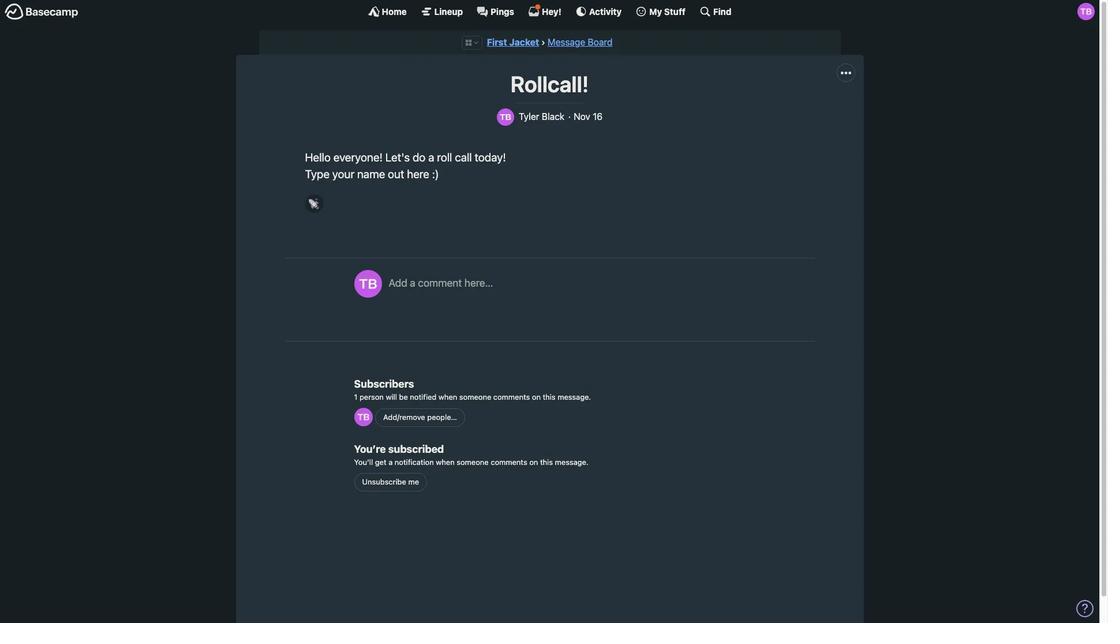 Task type: locate. For each thing, give the bounding box(es) containing it.
1 vertical spatial on
[[530, 458, 538, 467]]

a right get
[[389, 458, 393, 467]]

this for you're
[[540, 458, 553, 467]]

my
[[650, 6, 662, 16]]

home
[[382, 6, 407, 16]]

comments inside you're subscribed you'll get a notification when someone comments on this message.
[[491, 458, 528, 467]]

when right 'notification'
[[436, 458, 455, 467]]

0 vertical spatial on
[[532, 392, 541, 402]]

1 vertical spatial message.
[[555, 458, 589, 467]]

unsubscribe me
[[362, 478, 419, 487]]

subscribed
[[389, 444, 444, 456]]

someone
[[460, 392, 492, 402], [457, 458, 489, 467]]

a right add
[[410, 277, 416, 289]]

on for you're
[[530, 458, 538, 467]]

›
[[542, 37, 546, 47]]

subscribers
[[354, 378, 414, 390]]

comments
[[494, 392, 530, 402], [491, 458, 528, 467]]

comments inside subscribers 1 person will be notified when someone comments on this message.
[[494, 392, 530, 402]]

you're subscribed you'll get a notification when someone comments on this message.
[[354, 444, 589, 467]]

on
[[532, 392, 541, 402], [530, 458, 538, 467]]

tyler black image
[[1078, 3, 1096, 20], [497, 108, 515, 126], [354, 408, 373, 427]]

1 vertical spatial comments
[[491, 458, 528, 467]]

0 vertical spatial this
[[543, 392, 556, 402]]

0 vertical spatial comments
[[494, 392, 530, 402]]

2 vertical spatial tyler black image
[[354, 408, 373, 427]]

someone right notified
[[460, 392, 492, 402]]

1 horizontal spatial tyler black image
[[497, 108, 515, 126]]

hello
[[305, 151, 331, 164]]

be
[[399, 392, 408, 402]]

add a comment here… button
[[389, 270, 804, 322]]

here…
[[465, 277, 493, 289]]

0 vertical spatial message.
[[558, 392, 591, 402]]

on inside you're subscribed you'll get a notification when someone comments on this message.
[[530, 458, 538, 467]]

someone inside subscribers 1 person will be notified when someone comments on this message.
[[460, 392, 492, 402]]

someone for subscribers
[[460, 392, 492, 402]]

when up "people…"
[[439, 392, 458, 402]]

2 vertical spatial a
[[389, 458, 393, 467]]

add/remove people…
[[383, 413, 457, 422]]

add
[[389, 277, 408, 289]]

hello everyone! let's do a roll call today! type your name out here :)
[[305, 151, 506, 181]]

someone inside you're subscribed you'll get a notification when someone comments on this message.
[[457, 458, 489, 467]]

hey! button
[[528, 4, 562, 17]]

message. inside subscribers 1 person will be notified when someone comments on this message.
[[558, 392, 591, 402]]

a inside hello everyone! let's do a roll call today! type your name out here :)
[[429, 151, 435, 164]]

0 vertical spatial a
[[429, 151, 435, 164]]

1 vertical spatial someone
[[457, 458, 489, 467]]

stuff
[[665, 6, 686, 16]]

this
[[543, 392, 556, 402], [540, 458, 553, 467]]

hey!
[[542, 6, 562, 16]]

a right the do
[[429, 151, 435, 164]]

1
[[354, 392, 358, 402]]

here
[[407, 168, 430, 181]]

subscribers 1 person will be notified when someone comments on this message.
[[354, 378, 591, 402]]

1 vertical spatial this
[[540, 458, 553, 467]]

nov
[[574, 111, 591, 122]]

a inside button
[[410, 277, 416, 289]]

name
[[357, 168, 385, 181]]

0 vertical spatial when
[[439, 392, 458, 402]]

0 horizontal spatial tyler black image
[[354, 408, 373, 427]]

a inside you're subscribed you'll get a notification when someone comments on this message.
[[389, 458, 393, 467]]

when
[[439, 392, 458, 402], [436, 458, 455, 467]]

people…
[[428, 413, 457, 422]]

find
[[714, 6, 732, 16]]

this inside you're subscribed you'll get a notification when someone comments on this message.
[[540, 458, 553, 467]]

1 vertical spatial tyler black image
[[497, 108, 515, 126]]

add a comment here…
[[389, 277, 493, 289]]

16
[[593, 111, 603, 122]]

main element
[[0, 0, 1100, 23]]

when inside subscribers 1 person will be notified when someone comments on this message.
[[439, 392, 458, 402]]

activity link
[[576, 6, 622, 17]]

your
[[333, 168, 355, 181]]

0 vertical spatial someone
[[460, 392, 492, 402]]

:)
[[432, 168, 439, 181]]

when inside you're subscribed you'll get a notification when someone comments on this message.
[[436, 458, 455, 467]]

this for subscribers
[[543, 392, 556, 402]]

let's
[[386, 151, 410, 164]]

a
[[429, 151, 435, 164], [410, 277, 416, 289], [389, 458, 393, 467]]

on inside subscribers 1 person will be notified when someone comments on this message.
[[532, 392, 541, 402]]

out
[[388, 168, 404, 181]]

pings button
[[477, 6, 514, 17]]

1 horizontal spatial a
[[410, 277, 416, 289]]

type
[[305, 168, 330, 181]]

1 vertical spatial when
[[436, 458, 455, 467]]

you're
[[354, 444, 386, 456]]

someone down "people…"
[[457, 458, 489, 467]]

0 vertical spatial tyler black image
[[1078, 3, 1096, 20]]

2 horizontal spatial a
[[429, 151, 435, 164]]

1 vertical spatial a
[[410, 277, 416, 289]]

my stuff button
[[636, 6, 686, 17]]

on for subscribers
[[532, 392, 541, 402]]

notification
[[395, 458, 434, 467]]

this inside subscribers 1 person will be notified when someone comments on this message.
[[543, 392, 556, 402]]

message. inside you're subscribed you'll get a notification when someone comments on this message.
[[555, 458, 589, 467]]

message
[[548, 37, 586, 47]]

comments for you're
[[491, 458, 528, 467]]

message.
[[558, 392, 591, 402], [555, 458, 589, 467]]

today!
[[475, 151, 506, 164]]

0 horizontal spatial a
[[389, 458, 393, 467]]



Task type: describe. For each thing, give the bounding box(es) containing it.
black
[[542, 111, 565, 122]]

message. for subscribers
[[558, 392, 591, 402]]

my stuff
[[650, 6, 686, 16]]

do
[[413, 151, 426, 164]]

a for subscribed
[[389, 458, 393, 467]]

person
[[360, 392, 384, 402]]

you'll
[[354, 458, 373, 467]]

activity
[[590, 6, 622, 16]]

› message board
[[542, 37, 613, 47]]

unsubscribe me button
[[354, 473, 427, 492]]

lineup link
[[421, 6, 463, 17]]

board
[[588, 37, 613, 47]]

add/remove
[[383, 413, 425, 422]]

first jacket link
[[487, 37, 539, 47]]

add/remove people… link
[[375, 409, 465, 427]]

message. for you're
[[555, 458, 589, 467]]

first jacket
[[487, 37, 539, 47]]

roll
[[437, 151, 452, 164]]

rollcall!
[[511, 71, 589, 97]]

comment
[[418, 277, 462, 289]]

unsubscribe
[[362, 478, 406, 487]]

when for you're
[[436, 458, 455, 467]]

when for subscribers
[[439, 392, 458, 402]]

switch accounts image
[[5, 3, 79, 21]]

tyler
[[519, 111, 540, 122]]

will
[[386, 392, 397, 402]]

call
[[455, 151, 472, 164]]

2 horizontal spatial tyler black image
[[1078, 3, 1096, 20]]

someone for you're
[[457, 458, 489, 467]]

me
[[409, 478, 419, 487]]

message board link
[[548, 37, 613, 47]]

tyler black
[[519, 111, 565, 122]]

tyler black image
[[354, 270, 382, 298]]

pings
[[491, 6, 514, 16]]

everyone!
[[334, 151, 383, 164]]

home link
[[368, 6, 407, 17]]

comments for subscribers
[[494, 392, 530, 402]]

a for everyone!
[[429, 151, 435, 164]]

first
[[487, 37, 507, 47]]

find button
[[700, 6, 732, 17]]

notified
[[410, 392, 437, 402]]

nov 16
[[574, 111, 603, 122]]

nov 16 element
[[574, 111, 603, 122]]

lineup
[[435, 6, 463, 16]]

get
[[375, 458, 387, 467]]

jacket
[[510, 37, 539, 47]]



Task type: vqa. For each thing, say whether or not it's contained in the screenshot.
the on
yes



